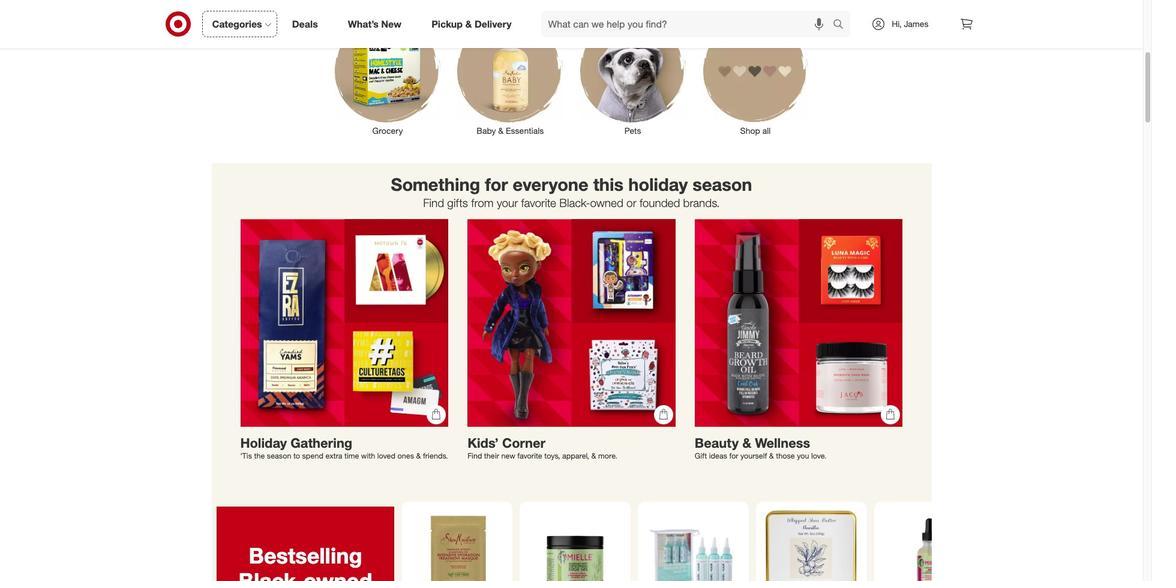Task type: describe. For each thing, give the bounding box(es) containing it.
beauty & wellness gift ideas for yourself & those you love.
[[695, 435, 827, 461]]

your
[[497, 196, 518, 209]]

those
[[777, 452, 795, 461]]

owned
[[591, 196, 624, 209]]

what's
[[348, 18, 379, 30]]

shop all
[[741, 125, 771, 136]]

with
[[361, 452, 375, 461]]

mother's shea whipped body butter - vanilla - 6oz image
[[761, 507, 863, 581]]

black- inside bestselling black-owne
[[238, 568, 303, 581]]

buy black link
[[458, 2, 532, 30]]

deals link
[[282, 11, 333, 37]]

friends.
[[423, 452, 448, 461]]

find inside something for everyone this holiday season find gifts from your favorite black-owned or founded brands.
[[424, 196, 444, 209]]

wellness
[[756, 435, 811, 451]]

shop all link
[[695, 14, 817, 137]]

new
[[502, 452, 516, 461]]

from
[[472, 196, 494, 209]]

gathering
[[291, 435, 353, 451]]

carousel region
[[212, 497, 986, 581]]

gifts
[[448, 196, 468, 209]]

deals
[[292, 18, 318, 30]]

buy
[[468, 8, 489, 22]]

the
[[254, 452, 265, 461]]

pickup & delivery
[[432, 18, 512, 30]]

james
[[905, 19, 929, 29]]

bestselling
[[249, 543, 362, 569]]

essentials
[[506, 125, 544, 136]]

black- inside something for everyone this holiday season find gifts from your favorite black-owned or founded brands.
[[560, 196, 591, 209]]

toys,
[[545, 452, 561, 461]]

more.
[[599, 452, 618, 461]]

gift
[[695, 452, 708, 461]]

hi,
[[893, 19, 902, 29]]

brands.
[[684, 196, 720, 209]]

girl+hair the ultimate protective style travel kit - 30.3 fl oz image
[[643, 507, 744, 581]]

bestselling black-owne
[[238, 543, 372, 581]]

hi, james
[[893, 19, 929, 29]]

love.
[[812, 452, 827, 461]]

baby & essentials link
[[449, 14, 572, 137]]

this
[[594, 173, 624, 195]]

or
[[627, 196, 637, 209]]

sheamoisture manuka honey & mafura oil intensive hydration hair masque - 2 fl oz image
[[406, 507, 508, 581]]

& left those
[[770, 452, 774, 461]]

new
[[382, 18, 402, 30]]

for inside something for everyone this holiday season find gifts from your favorite black-owned or founded brands.
[[485, 173, 508, 195]]

pickup
[[432, 18, 463, 30]]

join us link
[[556, 2, 613, 30]]

season inside something for everyone this holiday season find gifts from your favorite black-owned or founded brands.
[[693, 173, 753, 195]]

ones
[[398, 452, 414, 461]]

extra
[[326, 452, 343, 461]]

what's new link
[[338, 11, 417, 37]]

everyone
[[513, 173, 589, 195]]

pickup & delivery link
[[422, 11, 527, 37]]

mielle organics rosemary mint light scalp & hair strengthening oil - 2 fl oz image
[[879, 507, 981, 581]]

find inside kids' corner find their new favorite toys, apparel, & more.
[[468, 452, 482, 461]]

us
[[590, 8, 604, 22]]



Task type: locate. For each thing, give the bounding box(es) containing it.
beauty
[[695, 435, 739, 451]]

learn
[[647, 8, 676, 22]]

grocery link
[[327, 14, 449, 137]]

all
[[763, 125, 771, 136]]

find down something
[[424, 196, 444, 209]]

join us
[[566, 8, 604, 22]]

favorite inside kids' corner find their new favorite toys, apparel, & more.
[[518, 452, 543, 461]]

What can we help you find? suggestions appear below search field
[[541, 11, 837, 37]]

1 vertical spatial for
[[730, 452, 739, 461]]

find
[[424, 196, 444, 209], [468, 452, 482, 461]]

baby & essentials
[[477, 125, 544, 136]]

join
[[566, 8, 587, 22]]

& left more.
[[592, 452, 597, 461]]

for up your
[[485, 173, 508, 195]]

for
[[485, 173, 508, 195], [730, 452, 739, 461]]

something
[[391, 173, 481, 195]]

season inside holiday gathering 'tis the season to spend extra time with loved ones & friends.
[[267, 452, 291, 461]]

kids' corner find their new favorite toys, apparel, & more.
[[468, 435, 618, 461]]

pets
[[625, 125, 642, 136]]

shop
[[741, 125, 761, 136]]

0 horizontal spatial black-
[[238, 568, 303, 581]]

search
[[828, 19, 857, 31]]

0 horizontal spatial season
[[267, 452, 291, 461]]

yourself
[[741, 452, 768, 461]]

& up "yourself"
[[743, 435, 752, 451]]

pets link
[[572, 14, 695, 149]]

spend
[[302, 452, 324, 461]]

learn link
[[637, 2, 686, 30]]

baby
[[477, 125, 496, 136]]

categories
[[212, 18, 262, 30]]

1 horizontal spatial season
[[693, 173, 753, 195]]

0 horizontal spatial find
[[424, 196, 444, 209]]

favorite down corner
[[518, 452, 543, 461]]

black
[[492, 8, 522, 22]]

1 vertical spatial season
[[267, 452, 291, 461]]

to
[[294, 452, 300, 461]]

find down kids'
[[468, 452, 482, 461]]

ideas
[[710, 452, 728, 461]]

1 vertical spatial favorite
[[518, 452, 543, 461]]

0 vertical spatial find
[[424, 196, 444, 209]]

season up brands.
[[693, 173, 753, 195]]

0 vertical spatial for
[[485, 173, 508, 195]]

& right ones
[[416, 452, 421, 461]]

mielle organics rosemary mint strengthening edge gel - 2oz image
[[525, 507, 626, 581]]

holiday
[[629, 173, 688, 195]]

'tis
[[241, 452, 252, 461]]

categories link
[[202, 11, 277, 37]]

loved
[[378, 452, 396, 461]]

&
[[466, 18, 472, 30], [499, 125, 504, 136], [743, 435, 752, 451], [416, 452, 421, 461], [592, 452, 597, 461], [770, 452, 774, 461]]

& inside holiday gathering 'tis the season to spend extra time with loved ones & friends.
[[416, 452, 421, 461]]

0 horizontal spatial for
[[485, 173, 508, 195]]

& inside kids' corner find their new favorite toys, apparel, & more.
[[592, 452, 597, 461]]

holiday gathering 'tis the season to spend extra time with loved ones & friends.
[[241, 435, 448, 461]]

kids'
[[468, 435, 499, 451]]

0 vertical spatial season
[[693, 173, 753, 195]]

what's new
[[348, 18, 402, 30]]

you
[[798, 452, 810, 461]]

black-
[[560, 196, 591, 209], [238, 568, 303, 581]]

1 horizontal spatial for
[[730, 452, 739, 461]]

something for everyone this holiday season find gifts from your favorite black-owned or founded brands.
[[391, 173, 753, 209]]

0 vertical spatial black-
[[560, 196, 591, 209]]

their
[[485, 452, 500, 461]]

grocery
[[373, 125, 403, 136]]

corner
[[503, 435, 546, 451]]

delivery
[[475, 18, 512, 30]]

season
[[693, 173, 753, 195], [267, 452, 291, 461]]

1 vertical spatial black-
[[238, 568, 303, 581]]

founded
[[640, 196, 681, 209]]

search button
[[828, 11, 857, 40]]

buy black
[[468, 8, 522, 22]]

& right "pickup"
[[466, 18, 472, 30]]

& right baby
[[499, 125, 504, 136]]

1 horizontal spatial find
[[468, 452, 482, 461]]

favorite inside something for everyone this holiday season find gifts from your favorite black-owned or founded brands.
[[522, 196, 557, 209]]

for inside beauty & wellness gift ideas for yourself & those you love.
[[730, 452, 739, 461]]

1 vertical spatial find
[[468, 452, 482, 461]]

favorite
[[522, 196, 557, 209], [518, 452, 543, 461]]

favorite down everyone
[[522, 196, 557, 209]]

holiday
[[241, 435, 287, 451]]

season left to
[[267, 452, 291, 461]]

1 horizontal spatial black-
[[560, 196, 591, 209]]

for right the ideas
[[730, 452, 739, 461]]

0 vertical spatial favorite
[[522, 196, 557, 209]]

apparel,
[[563, 452, 590, 461]]

time
[[345, 452, 359, 461]]



Task type: vqa. For each thing, say whether or not it's contained in the screenshot.
the leftmost "for"
yes



